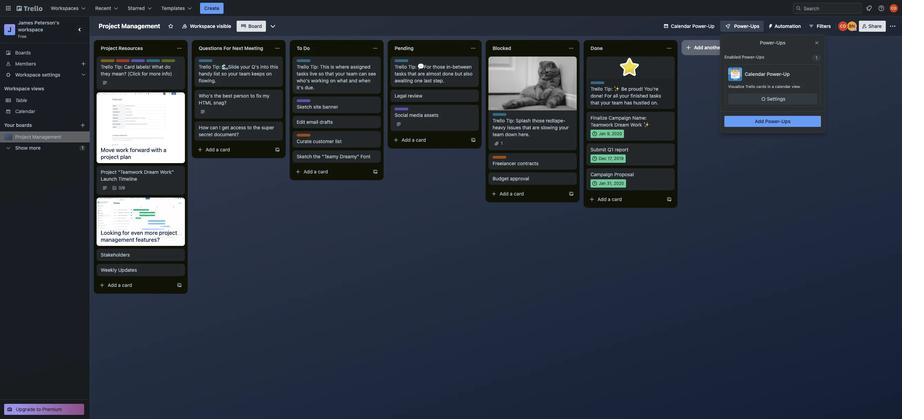 Task type: vqa. For each thing, say whether or not it's contained in the screenshot.
fix
yes



Task type: describe. For each thing, give the bounding box(es) containing it.
add left another
[[695, 45, 704, 50]]

open information menu image
[[879, 5, 886, 12]]

launch
[[101, 176, 117, 182]]

weekly
[[101, 267, 117, 273]]

document?
[[214, 132, 239, 137]]

color: sky, title: "trello tip" element for trello tip: 💬for those in-between tasks that are almost done but also awaiting one last step.
[[395, 59, 414, 65]]

0 horizontal spatial calendar power-up
[[672, 23, 715, 29]]

2 vertical spatial to
[[37, 407, 41, 413]]

color: sky, title: "trello tip" element for trello tip: this is where assigned tasks live so that your team can see who's working on what and when it's due.
[[297, 59, 316, 65]]

starred
[[128, 5, 145, 11]]

legal review link
[[395, 93, 475, 99]]

power- up in
[[768, 71, 784, 77]]

a for blocked
[[510, 191, 513, 197]]

freelancer contracts
[[493, 161, 539, 166]]

list inside "trello tip trello tip: 🌊slide your q's into this handy list so your team keeps on flowing."
[[214, 71, 220, 77]]

1 horizontal spatial 1
[[501, 141, 503, 146]]

weekly updates
[[101, 267, 137, 273]]

those for slowing
[[533, 118, 545, 124]]

more inside the looking for even more project management features?
[[145, 230, 158, 236]]

keeps
[[252, 71, 265, 77]]

legal
[[395, 93, 407, 99]]

your left q's
[[241, 64, 250, 70]]

project "teamwork dream work" launch timeline
[[101, 169, 174, 182]]

trello tip trello tip: ✨ be proud! you're done! for all your finished tasks that your team has hustled on.
[[591, 81, 662, 106]]

power- right enabled
[[743, 55, 757, 60]]

move
[[101, 147, 115, 153]]

finalize campaign name: teamwork dream work ✨ link
[[591, 115, 671, 128]]

ben nelson (bennelson96) image
[[848, 21, 858, 31]]

team for sketch
[[312, 99, 323, 105]]

project inside board name text field
[[99, 22, 120, 30]]

2 vertical spatial create from template… image
[[667, 197, 673, 202]]

labels!
[[136, 64, 151, 70]]

where
[[336, 64, 349, 70]]

the inside how can i get access to the super secret document?
[[253, 125, 260, 131]]

filters
[[818, 23, 832, 29]]

0 horizontal spatial christina overa (christinaovera) image
[[839, 21, 849, 31]]

free
[[18, 34, 27, 39]]

workspace views
[[4, 86, 44, 92]]

dream inside finalize campaign name: teamwork dream work ✨
[[615, 122, 630, 128]]

banner
[[323, 104, 338, 110]]

17,
[[608, 156, 613, 161]]

add a card button for to do
[[293, 166, 370, 177]]

on inside trello tip trello tip: this is where assigned tasks live so that your team can see who's working on what and when it's due.
[[330, 78, 336, 84]]

those for almost
[[433, 64, 446, 70]]

do
[[165, 64, 171, 70]]

this
[[270, 64, 278, 70]]

0
[[119, 185, 121, 191]]

so inside trello tip trello tip: this is where assigned tasks live so that your team can see who's working on what and when it's due.
[[319, 71, 324, 77]]

tip: inside "trello tip trello tip: splash those redtape- heavy issues that are slowing your team down here."
[[507, 118, 515, 124]]

tip: for trello tip: this is where assigned tasks live so that your team can see who's working on what and when it's due.
[[311, 64, 319, 70]]

1 vertical spatial more
[[29, 145, 41, 151]]

power- down sm image
[[761, 40, 777, 46]]

trello tip: splash those redtape- heavy issues that are slowing your team down here. link
[[493, 117, 573, 138]]

add inside button
[[756, 118, 765, 124]]

show
[[15, 145, 28, 151]]

jan for finalize
[[599, 131, 606, 136]]

💬for
[[418, 64, 432, 70]]

see
[[369, 71, 376, 77]]

ups inside button
[[751, 23, 760, 29]]

name:
[[633, 115, 647, 121]]

get
[[222, 125, 229, 131]]

project for the project management link in the left top of the page
[[15, 134, 31, 140]]

to do
[[297, 45, 310, 51]]

dream inside project "teamwork dream work" launch timeline
[[144, 169, 159, 175]]

0 vertical spatial christina overa (christinaovera) image
[[891, 4, 899, 12]]

power- inside button
[[735, 23, 751, 29]]

a for project resources
[[118, 282, 121, 288]]

"teamy
[[322, 154, 339, 160]]

management
[[101, 237, 134, 243]]

to
[[297, 45, 302, 51]]

who's
[[297, 78, 310, 84]]

team inside the trello tip trello tip: ✨ be proud! you're done! for all your finished tasks that your team has hustled on.
[[612, 100, 624, 106]]

0 horizontal spatial create from template… image
[[177, 283, 182, 288]]

Done text field
[[587, 43, 663, 54]]

handy
[[199, 71, 213, 77]]

halp
[[162, 59, 171, 65]]

add a card for pending
[[402, 137, 426, 143]]

trello tip halp
[[146, 59, 171, 65]]

project "teamwork dream work" launch timeline link
[[101, 169, 181, 183]]

with
[[151, 147, 162, 153]]

your inside "trello tip trello tip: splash those redtape- heavy issues that are slowing your team down here."
[[560, 125, 569, 131]]

workspace for workspace views
[[4, 86, 30, 92]]

tip for trello tip: 🌊slide your q's into this handy list so your team keeps on flowing.
[[211, 59, 217, 65]]

cards
[[757, 84, 767, 89]]

that inside trello tip trello tip: this is where assigned tasks live so that your team can see who's working on what and when it's due.
[[325, 71, 334, 77]]

color: red, title: "priority" element
[[116, 59, 131, 65]]

boards
[[15, 50, 31, 56]]

customize views image
[[270, 23, 277, 30]]

done
[[443, 71, 454, 77]]

star or unstar board image
[[168, 23, 174, 29]]

between
[[453, 64, 472, 70]]

the for sketch
[[314, 154, 321, 160]]

project for project "teamwork dream work" launch timeline link
[[101, 169, 117, 175]]

list for curate customer list
[[336, 138, 342, 144]]

premium
[[42, 407, 62, 413]]

campaign proposal
[[591, 172, 634, 177]]

create from template… image for also
[[471, 137, 477, 143]]

design team sketch site banner
[[297, 99, 338, 110]]

color: yellow, title: "copy request" element
[[101, 59, 115, 62]]

media
[[410, 112, 423, 118]]

color: orange, title: "one more step" element for curate
[[297, 134, 311, 137]]

into
[[261, 64, 269, 70]]

tasks for live
[[297, 71, 309, 77]]

0 vertical spatial color: purple, title: "design team" element
[[131, 59, 157, 65]]

settings
[[768, 96, 786, 102]]

add for project resources
[[108, 282, 117, 288]]

sketch inside design team sketch site banner
[[297, 104, 312, 110]]

what
[[337, 78, 348, 84]]

1 vertical spatial campaign
[[591, 172, 614, 177]]

to inside how can i get access to the super secret document?
[[248, 125, 252, 131]]

sketch the "teamy dreamy" font link
[[297, 153, 377, 160]]

proud!
[[629, 86, 644, 92]]

html
[[199, 100, 212, 106]]

settings button
[[729, 94, 818, 105]]

visible
[[217, 23, 231, 29]]

edit email drafts link
[[297, 119, 377, 126]]

add a card button for blocked
[[489, 189, 566, 200]]

primary element
[[0, 0, 903, 17]]

color: lime, title: "halp" element
[[162, 59, 175, 65]]

Questions For Next Meeting text field
[[195, 43, 271, 54]]

1 horizontal spatial calendar power-up
[[746, 71, 791, 77]]

social
[[395, 112, 408, 118]]

0 notifications image
[[866, 4, 874, 12]]

0 horizontal spatial project management
[[15, 134, 61, 140]]

almost
[[427, 71, 441, 77]]

tip: for trello tip: 🌊slide your q's into this handy list so your team keeps on flowing.
[[212, 64, 221, 70]]

sm image
[[761, 96, 768, 103]]

card
[[124, 64, 135, 70]]

campaign proposal link
[[591, 171, 671, 178]]

a for pending
[[412, 137, 415, 143]]

james
[[18, 20, 33, 26]]

mean?
[[112, 71, 127, 77]]

how can i get access to the super secret document? link
[[199, 124, 279, 138]]

color: purple, title: "design team" element for sketch site banner
[[297, 99, 323, 105]]

the for who's
[[214, 93, 222, 99]]

0 horizontal spatial design
[[131, 59, 145, 65]]

0 vertical spatial calendar
[[672, 23, 692, 29]]

trello tip trello tip: 💬for those in-between tasks that are almost done but also awaiting one last step.
[[395, 59, 473, 84]]

Board name text field
[[95, 21, 164, 32]]

design for social
[[395, 108, 409, 113]]

card for blocked
[[514, 191, 525, 197]]

Search field
[[802, 3, 863, 13]]

stakeholders link
[[101, 252, 181, 259]]

are for slowing
[[533, 125, 540, 131]]

add a card button for done
[[587, 194, 664, 205]]

add for pending
[[402, 137, 411, 143]]

but
[[455, 71, 463, 77]]

trello tip trello tip: splash those redtape- heavy issues that are slowing your team down here.
[[493, 113, 569, 137]]

create
[[204, 5, 220, 11]]

your boards
[[4, 122, 32, 128]]

create from template… image for budget approval
[[569, 191, 575, 197]]

visualize trello cards in a calendar view.
[[729, 84, 802, 89]]

project inside move work forward with a project plan
[[101, 154, 119, 160]]

for inside text box
[[224, 45, 231, 51]]

your down done!
[[601, 100, 611, 106]]

Jan 9, 2020 checkbox
[[591, 130, 625, 138]]

can inside how can i get access to the super secret document?
[[210, 125, 218, 131]]

1 vertical spatial management
[[32, 134, 61, 140]]

2020 for campaign
[[612, 131, 623, 136]]

workspaces button
[[47, 3, 90, 14]]

are for almost
[[418, 71, 425, 77]]

down
[[506, 132, 518, 137]]

working
[[311, 78, 329, 84]]

1 horizontal spatial power-ups
[[761, 40, 786, 46]]

color: purple, title: "design team" element for social media assets
[[395, 108, 421, 113]]

share
[[869, 23, 883, 29]]

design for sketch
[[297, 99, 311, 105]]

add another list button
[[682, 40, 776, 55]]

james peterson's workspace free
[[18, 20, 61, 39]]

tip: for trello tip: ✨ be proud! you're done! for all your finished tasks that your team has hustled on.
[[605, 86, 613, 92]]

on.
[[652, 100, 659, 106]]

ups down the automation 'button'
[[777, 40, 786, 46]]

project management inside board name text field
[[99, 22, 160, 30]]

tip: for trello tip: 💬for those in-between tasks that are almost done but also awaiting one last step.
[[409, 64, 417, 70]]

tip for trello tip: 💬for those in-between tasks that are almost done but also awaiting one last step.
[[407, 59, 414, 65]]

edit email drafts
[[297, 119, 333, 125]]

priority
[[116, 59, 131, 65]]

workspace visible button
[[178, 21, 236, 32]]

tasks for that
[[395, 71, 407, 77]]

create from template… image for how can i get access to the super secret document?
[[275, 147, 280, 153]]

management inside board name text field
[[121, 22, 160, 30]]

card for to do
[[318, 169, 328, 175]]

0 horizontal spatial 1
[[82, 145, 84, 151]]

Blocked text field
[[489, 43, 565, 54]]

for inside the looking for even more project management features?
[[122, 230, 130, 236]]

that inside "trello tip trello tip: splash those redtape- heavy issues that are slowing your team down here."
[[523, 125, 532, 131]]

do
[[304, 45, 310, 51]]

looking
[[101, 230, 121, 236]]

show menu image
[[890, 23, 897, 30]]

trello tip: card labels! what do they mean? (click for more info)
[[101, 64, 172, 77]]

2020 for proposal
[[614, 181, 625, 186]]

add for to do
[[304, 169, 313, 175]]

tasks inside the trello tip trello tip: ✨ be proud! you're done! for all your finished tasks that your team has hustled on.
[[650, 93, 662, 99]]

workspace
[[18, 27, 43, 32]]

submit q1 report link
[[591, 146, 671, 153]]

so inside "trello tip trello tip: 🌊slide your q's into this handy list so your team keeps on flowing."
[[222, 71, 227, 77]]

add a card for done
[[598, 196, 623, 202]]

campaign inside finalize campaign name: teamwork dream work ✨
[[609, 115, 632, 121]]

1 horizontal spatial up
[[784, 71, 791, 77]]



Task type: locate. For each thing, give the bounding box(es) containing it.
that inside trello tip trello tip: 💬for those in-between tasks that are almost done but also awaiting one last step.
[[408, 71, 417, 77]]

1 so from the left
[[222, 71, 227, 77]]

power- up add another list button
[[735, 23, 751, 29]]

color: orange, title: "one more step" element for freelancer
[[493, 156, 507, 159]]

0 vertical spatial campaign
[[609, 115, 632, 121]]

more inside trello tip: card labels! what do they mean? (click for more info)
[[149, 71, 161, 77]]

2 horizontal spatial list
[[724, 45, 731, 50]]

2 horizontal spatial calendar
[[746, 71, 766, 77]]

2 so from the left
[[319, 71, 324, 77]]

project management down your boards with 2 items element
[[15, 134, 61, 140]]

sketch site banner link
[[297, 104, 377, 110]]

0 vertical spatial for
[[224, 45, 231, 51]]

2 vertical spatial list
[[336, 138, 342, 144]]

list inside curate customer list "link"
[[336, 138, 342, 144]]

edit
[[297, 119, 306, 125]]

tip inside "trello tip trello tip: splash those redtape- heavy issues that are slowing your team down here."
[[505, 113, 512, 118]]

workspace inside workspace visible button
[[190, 23, 216, 29]]

add down 'weekly'
[[108, 282, 117, 288]]

a down sketch the "teamy dreamy" font
[[314, 169, 317, 175]]

card down "teamy
[[318, 169, 328, 175]]

sketch left site
[[297, 104, 312, 110]]

resources
[[119, 45, 143, 51]]

31,
[[608, 181, 613, 186]]

this member is an admin of this board. image
[[854, 28, 857, 31]]

0 horizontal spatial on
[[266, 71, 272, 77]]

1 vertical spatial can
[[210, 125, 218, 131]]

a down weekly updates
[[118, 282, 121, 288]]

tip for trello tip: ✨ be proud! you're done! for all your finished tasks that your team has hustled on.
[[603, 81, 610, 87]]

your down be
[[620, 93, 630, 99]]

✨ up all
[[614, 86, 621, 92]]

even
[[131, 230, 143, 236]]

a for done
[[608, 196, 611, 202]]

2 sketch from the top
[[297, 154, 312, 160]]

move work forward with a project plan link
[[97, 144, 185, 163]]

add a card button down assets
[[391, 135, 468, 146]]

workspace
[[190, 23, 216, 29], [15, 72, 41, 78], [4, 86, 30, 92]]

list for add another list
[[724, 45, 731, 50]]

card for questions for next meeting
[[220, 147, 230, 153]]

trello tip: 🌊slide your q's into this handy list so your team keeps on flowing. link
[[199, 64, 279, 84]]

views
[[31, 86, 44, 92]]

add down sm icon
[[756, 118, 765, 124]]

starred button
[[124, 3, 156, 14]]

add a card down weekly updates
[[108, 282, 132, 288]]

finalize campaign name: teamwork dream work ✨
[[591, 115, 650, 128]]

color: sky, title: "trello tip" element for trello tip: 🌊slide your q's into this handy list so your team keeps on flowing.
[[199, 59, 217, 65]]

project resources
[[101, 45, 143, 51]]

design inside design team social media assets
[[395, 108, 409, 113]]

best
[[223, 93, 233, 99]]

those inside trello tip trello tip: 💬for those in-between tasks that are almost done but also awaiting one last step.
[[433, 64, 446, 70]]

your down redtape-
[[560, 125, 569, 131]]

how can i get access to the super secret document?
[[199, 125, 274, 137]]

1 horizontal spatial so
[[319, 71, 324, 77]]

team for q's
[[239, 71, 251, 77]]

0 horizontal spatial create from template… image
[[275, 147, 280, 153]]

project for project resources text field
[[101, 45, 117, 51]]

0 horizontal spatial for
[[122, 230, 130, 236]]

0 vertical spatial ✨
[[614, 86, 621, 92]]

a down document?
[[216, 147, 219, 153]]

forward
[[130, 147, 150, 153]]

1 vertical spatial project
[[159, 230, 177, 236]]

0 horizontal spatial dream
[[144, 169, 159, 175]]

a for questions for next meeting
[[216, 147, 219, 153]]

1 vertical spatial power-ups
[[761, 40, 786, 46]]

back to home image
[[17, 3, 42, 14]]

jan inside checkbox
[[599, 181, 606, 186]]

list right the customer
[[336, 138, 342, 144]]

project up the features?
[[159, 230, 177, 236]]

are inside "trello tip trello tip: splash those redtape- heavy issues that are slowing your team down here."
[[533, 125, 540, 131]]

can
[[359, 71, 367, 77], [210, 125, 218, 131]]

0 vertical spatial dream
[[615, 122, 630, 128]]

search image
[[797, 6, 802, 11]]

(click
[[128, 71, 141, 77]]

1 horizontal spatial create from template… image
[[569, 191, 575, 197]]

add a card down document?
[[206, 147, 230, 153]]

1 vertical spatial color: purple, title: "design team" element
[[297, 99, 323, 105]]

add a card down "teamy
[[304, 169, 328, 175]]

can inside trello tip trello tip: this is where assigned tasks live so that your team can see who's working on what and when it's due.
[[359, 71, 367, 77]]

jan for campaign
[[599, 181, 606, 186]]

workspace for workspace visible
[[190, 23, 216, 29]]

tip: inside trello tip: card labels! what do they mean? (click for more info)
[[114, 64, 123, 70]]

add board image
[[80, 123, 86, 128]]

1 vertical spatial workspace
[[15, 72, 41, 78]]

2 horizontal spatial team
[[410, 108, 421, 113]]

1 vertical spatial calendar power-up
[[746, 71, 791, 77]]

0 vertical spatial calendar power-up
[[672, 23, 715, 29]]

up inside calendar power-up link
[[709, 23, 715, 29]]

upgrade to premium link
[[4, 404, 84, 415]]

1 horizontal spatial for
[[142, 71, 148, 77]]

freelancer contracts link
[[493, 160, 573, 167]]

team for social
[[410, 108, 421, 113]]

"teamwork
[[118, 169, 143, 175]]

jan
[[599, 131, 606, 136], [599, 181, 606, 186]]

1 vertical spatial team
[[312, 99, 323, 105]]

1 jan from the top
[[599, 131, 606, 136]]

1 vertical spatial up
[[784, 71, 791, 77]]

2020 right 31,
[[614, 181, 625, 186]]

a down media
[[412, 137, 415, 143]]

your inside trello tip trello tip: this is where assigned tasks live so that your team can see who's working on what and when it's due.
[[336, 71, 345, 77]]

more down what at left top
[[149, 71, 161, 77]]

0 vertical spatial project management
[[99, 22, 160, 30]]

create from template… image
[[275, 147, 280, 153], [569, 191, 575, 197], [667, 197, 673, 202]]

1 vertical spatial project management
[[15, 134, 61, 140]]

2 jan from the top
[[599, 181, 606, 186]]

in-
[[447, 64, 453, 70]]

tasks
[[297, 71, 309, 77], [395, 71, 407, 77], [650, 93, 662, 99]]

color: orange, title: "one more step" element
[[297, 134, 311, 137], [493, 156, 507, 159]]

2020 inside option
[[612, 131, 623, 136]]

add a card button for questions for next meeting
[[195, 144, 272, 155]]

6
[[123, 185, 125, 191]]

for down the labels! on the top of page
[[142, 71, 148, 77]]

tip: up live
[[311, 64, 319, 70]]

1 horizontal spatial are
[[533, 125, 540, 131]]

features?
[[136, 237, 160, 243]]

campaign up jan 31, 2020 checkbox
[[591, 172, 614, 177]]

table link
[[15, 97, 86, 104]]

2020
[[612, 131, 623, 136], [614, 181, 625, 186]]

tasks inside trello tip trello tip: this is where assigned tasks live so that your team can see who's working on what and when it's due.
[[297, 71, 309, 77]]

those up almost
[[433, 64, 446, 70]]

is
[[331, 64, 335, 70]]

tasks inside trello tip trello tip: 💬for those in-between tasks that are almost done but also awaiting one last step.
[[395, 71, 407, 77]]

1 vertical spatial create from template… image
[[569, 191, 575, 197]]

add a card button down "teamy
[[293, 166, 370, 177]]

for inside trello tip: card labels! what do they mean? (click for more info)
[[142, 71, 148, 77]]

0 vertical spatial to
[[251, 93, 255, 99]]

0 vertical spatial workspace
[[190, 23, 216, 29]]

team up the and in the left top of the page
[[347, 71, 358, 77]]

color: orange, title: "one more step" element up 'freelancer'
[[493, 156, 507, 159]]

to right upgrade
[[37, 407, 41, 413]]

power-ups
[[735, 23, 760, 29], [761, 40, 786, 46]]

add a card down the budget approval
[[500, 191, 525, 197]]

can up when
[[359, 71, 367, 77]]

for inside the trello tip trello tip: ✨ be proud! you're done! for all your finished tasks that your team has hustled on.
[[605, 93, 612, 99]]

tip: up mean?
[[114, 64, 123, 70]]

power-ups left sm image
[[735, 23, 760, 29]]

0 horizontal spatial project
[[101, 154, 119, 160]]

1 vertical spatial for
[[605, 93, 612, 99]]

1 down "close popover" image
[[816, 55, 818, 60]]

team for redtape-
[[493, 132, 504, 137]]

2 horizontal spatial design
[[395, 108, 409, 113]]

teamwork
[[591, 122, 614, 128]]

weekly updates link
[[101, 267, 181, 274]]

0 horizontal spatial so
[[222, 71, 227, 77]]

are up one
[[418, 71, 425, 77]]

christina overa (christinaovera) image
[[891, 4, 899, 12], [839, 21, 849, 31]]

0 horizontal spatial up
[[709, 23, 715, 29]]

jan left 9,
[[599, 131, 606, 136]]

Jan 31, 2020 checkbox
[[591, 180, 627, 188]]

1 vertical spatial for
[[122, 230, 130, 236]]

upgrade
[[16, 407, 35, 413]]

0 vertical spatial team
[[146, 59, 157, 65]]

on left what in the top of the page
[[330, 78, 336, 84]]

automation
[[775, 23, 802, 29]]

ups right enabled
[[757, 55, 765, 60]]

add power-ups
[[756, 118, 791, 124]]

that down is
[[325, 71, 334, 77]]

card for project resources
[[122, 282, 132, 288]]

0 horizontal spatial those
[[433, 64, 446, 70]]

project management down the starred on the top left
[[99, 22, 160, 30]]

ups down settings
[[782, 118, 791, 124]]

list up enabled
[[724, 45, 731, 50]]

0 vertical spatial the
[[214, 93, 222, 99]]

tasks up awaiting
[[395, 71, 407, 77]]

add down sketch the "teamy dreamy" font
[[304, 169, 313, 175]]

1 horizontal spatial design
[[297, 99, 311, 105]]

0 horizontal spatial list
[[214, 71, 220, 77]]

members
[[15, 61, 36, 67]]

1 horizontal spatial tasks
[[395, 71, 407, 77]]

Project Resources text field
[[97, 43, 173, 54]]

dream
[[615, 122, 630, 128], [144, 169, 159, 175]]

add a card for project resources
[[108, 282, 132, 288]]

add a card for to do
[[304, 169, 328, 175]]

0 horizontal spatial can
[[210, 125, 218, 131]]

stakeholders
[[101, 252, 130, 258]]

workspace inside workspace settings popup button
[[15, 72, 41, 78]]

tip: left 💬for on the left top of the page
[[409, 64, 417, 70]]

dream left work
[[615, 122, 630, 128]]

tip: inside trello tip trello tip: this is where assigned tasks live so that your team can see who's working on what and when it's due.
[[311, 64, 319, 70]]

1 horizontal spatial create from template… image
[[373, 169, 378, 175]]

to inside who's the best person to fix my html snag?
[[251, 93, 255, 99]]

are left the slowing
[[533, 125, 540, 131]]

your
[[4, 122, 15, 128]]

trello tip trello tip: this is where assigned tasks live so that your team can see who's working on what and when it's due.
[[297, 59, 376, 90]]

1 vertical spatial those
[[533, 118, 545, 124]]

the up 'snag?' at the top left of the page
[[214, 93, 222, 99]]

team inside design team sketch site banner
[[312, 99, 323, 105]]

team down heavy
[[493, 132, 504, 137]]

1 horizontal spatial management
[[121, 22, 160, 30]]

list inside add another list button
[[724, 45, 731, 50]]

recent button
[[91, 3, 122, 14]]

1 horizontal spatial christina overa (christinaovera) image
[[891, 4, 899, 12]]

report
[[615, 147, 629, 153]]

tip: inside the trello tip trello tip: ✨ be proud! you're done! for all your finished tasks that your team has hustled on.
[[605, 86, 613, 92]]

close popover image
[[815, 40, 820, 46]]

card down jan 31, 2020
[[612, 196, 623, 202]]

1 horizontal spatial project management
[[99, 22, 160, 30]]

0 horizontal spatial the
[[214, 93, 222, 99]]

budget approval link
[[493, 175, 573, 182]]

1 vertical spatial to
[[248, 125, 252, 131]]

management down your boards with 2 items element
[[32, 134, 61, 140]]

0 vertical spatial those
[[433, 64, 446, 70]]

site
[[314, 104, 322, 110]]

add a card button down jan 31, 2020
[[587, 194, 664, 205]]

a right with
[[164, 147, 167, 153]]

card down document?
[[220, 147, 230, 153]]

0 vertical spatial create from template… image
[[275, 147, 280, 153]]

more right the show
[[29, 145, 41, 151]]

0 vertical spatial 2020
[[612, 131, 623, 136]]

table
[[15, 97, 27, 103]]

2 horizontal spatial 1
[[816, 55, 818, 60]]

9,
[[608, 131, 611, 136]]

sm image
[[766, 21, 775, 30]]

0 horizontal spatial calendar
[[15, 108, 35, 114]]

✨ inside the trello tip trello tip: ✨ be proud! you're done! for all your finished tasks that your team has hustled on.
[[614, 86, 621, 92]]

design inside design team sketch site banner
[[297, 99, 311, 105]]

power- inside button
[[766, 118, 782, 124]]

Pending text field
[[391, 43, 467, 54]]

card
[[416, 137, 426, 143], [220, 147, 230, 153], [318, 169, 328, 175], [514, 191, 525, 197], [612, 196, 623, 202], [122, 282, 132, 288]]

can left i
[[210, 125, 218, 131]]

team inside design team social media assets
[[410, 108, 421, 113]]

✨ down name:
[[644, 122, 650, 128]]

0 horizontal spatial ✨
[[614, 86, 621, 92]]

add a card button for pending
[[391, 135, 468, 146]]

a right in
[[773, 84, 775, 89]]

add a card button down document?
[[195, 144, 272, 155]]

freelancer
[[493, 161, 517, 166]]

card for done
[[612, 196, 623, 202]]

project inside the looking for even more project management features?
[[159, 230, 177, 236]]

awaiting
[[395, 78, 413, 84]]

team inside "trello tip trello tip: splash those redtape- heavy issues that are slowing your team down here."
[[493, 132, 504, 137]]

a down the budget approval
[[510, 191, 513, 197]]

color: sky, title: "trello tip" element for trello tip: ✨ be proud! you're done! for all your finished tasks that your team has hustled on.
[[591, 81, 610, 87]]

looking for even more project management features?
[[101, 230, 177, 243]]

j link
[[4, 24, 15, 35]]

questions for next meeting
[[199, 45, 264, 51]]

2 horizontal spatial tasks
[[650, 93, 662, 99]]

are inside trello tip trello tip: 💬for those in-between tasks that are almost done but also awaiting one last step.
[[418, 71, 425, 77]]

that up here.
[[523, 125, 532, 131]]

2 horizontal spatial create from template… image
[[471, 137, 477, 143]]

a inside move work forward with a project plan
[[164, 147, 167, 153]]

1 vertical spatial jan
[[599, 181, 606, 186]]

tip inside "trello tip trello tip: 🌊slide your q's into this handy list so your team keeps on flowing."
[[211, 59, 217, 65]]

that inside the trello tip trello tip: ✨ be proud! you're done! for all your finished tasks that your team has hustled on.
[[591, 100, 600, 106]]

tasks up on.
[[650, 93, 662, 99]]

finalize
[[591, 115, 608, 121]]

0 vertical spatial design
[[131, 59, 145, 65]]

those inside "trello tip trello tip: splash those redtape- heavy issues that are slowing your team down here."
[[533, 118, 545, 124]]

team inside "trello tip trello tip: 🌊slide your q's into this handy list so your team keeps on flowing."
[[239, 71, 251, 77]]

star image
[[619, 57, 641, 79]]

your down 🌊slide on the left top
[[228, 71, 238, 77]]

jan 31, 2020
[[599, 181, 625, 186]]

dreamy"
[[340, 154, 360, 160]]

on inside "trello tip trello tip: 🌊slide your q's into this handy list so your team keeps on flowing."
[[266, 71, 272, 77]]

2 vertical spatial create from template… image
[[177, 283, 182, 288]]

christina overa (christinaovera) image left this member is an admin of this board. icon
[[839, 21, 849, 31]]

to right access
[[248, 125, 252, 131]]

ups inside button
[[782, 118, 791, 124]]

2 vertical spatial design
[[395, 108, 409, 113]]

those up the slowing
[[533, 118, 545, 124]]

also
[[464, 71, 473, 77]]

add for blocked
[[500, 191, 509, 197]]

add for done
[[598, 196, 607, 202]]

create from template… image
[[471, 137, 477, 143], [373, 169, 378, 175], [177, 283, 182, 288]]

Dec 17, 2019 checkbox
[[591, 155, 626, 163]]

your boards with 2 items element
[[4, 121, 70, 129]]

person
[[234, 93, 249, 99]]

work
[[631, 122, 643, 128]]

up up add another list
[[709, 23, 715, 29]]

your up what in the top of the page
[[336, 71, 345, 77]]

you're
[[645, 86, 659, 92]]

power-ups inside power-ups button
[[735, 23, 760, 29]]

0 vertical spatial are
[[418, 71, 425, 77]]

team inside trello tip trello tip: this is where assigned tasks live so that your team can see who's working on what and when it's due.
[[347, 71, 358, 77]]

team left keeps
[[239, 71, 251, 77]]

tip for trello tip: this is where assigned tasks live so that your team can see who's working on what and when it's due.
[[309, 59, 316, 65]]

up up calendar
[[784, 71, 791, 77]]

a
[[773, 84, 775, 89], [412, 137, 415, 143], [216, 147, 219, 153], [164, 147, 167, 153], [314, 169, 317, 175], [510, 191, 513, 197], [608, 196, 611, 202], [118, 282, 121, 288]]

tip inside the trello tip trello tip: ✨ be proud! you're done! for all your finished tasks that your team has hustled on.
[[603, 81, 610, 87]]

so down 🌊slide on the left top
[[222, 71, 227, 77]]

power- up add another list
[[693, 23, 709, 29]]

project down move
[[101, 154, 119, 160]]

workspace up table
[[4, 86, 30, 92]]

tip inside trello tip trello tip: this is where assigned tasks live so that your team can see who's working on what and when it's due.
[[309, 59, 316, 65]]

tip: up the issues
[[507, 118, 515, 124]]

workspace settings button
[[0, 69, 90, 80]]

project inside project resources text field
[[101, 45, 117, 51]]

0 vertical spatial jan
[[599, 131, 606, 136]]

tip: left be
[[605, 86, 613, 92]]

more up the features?
[[145, 230, 158, 236]]

the inside who's the best person to fix my html snag?
[[214, 93, 222, 99]]

for left next at the top left
[[224, 45, 231, 51]]

workspace for workspace settings
[[15, 72, 41, 78]]

card for pending
[[416, 137, 426, 143]]

share button
[[860, 21, 887, 32]]

2 horizontal spatial color: purple, title: "design team" element
[[395, 108, 421, 113]]

priority design team
[[116, 59, 157, 65]]

color: sky, title: "trello tip" element
[[146, 59, 165, 65], [199, 59, 217, 65], [297, 59, 316, 65], [395, 59, 414, 65], [591, 81, 610, 87], [493, 113, 512, 118]]

sketch down curate at top
[[297, 154, 312, 160]]

1 down heavy
[[501, 141, 503, 146]]

project inside the project management link
[[15, 134, 31, 140]]

tip:
[[114, 64, 123, 70], [212, 64, 221, 70], [311, 64, 319, 70], [409, 64, 417, 70], [605, 86, 613, 92], [507, 118, 515, 124]]

0 vertical spatial management
[[121, 22, 160, 30]]

tip: up handy
[[212, 64, 221, 70]]

workspace settings
[[15, 72, 60, 78]]

0 horizontal spatial tasks
[[297, 71, 309, 77]]

to left fix
[[251, 93, 255, 99]]

that
[[325, 71, 334, 77], [408, 71, 417, 77], [591, 100, 600, 106], [523, 125, 532, 131]]

for left all
[[605, 93, 612, 99]]

0 horizontal spatial power-ups
[[735, 23, 760, 29]]

power- down settings button
[[766, 118, 782, 124]]

james peterson's workspace link
[[18, 20, 61, 32]]

contracts
[[518, 161, 539, 166]]

trello inside trello tip: card labels! what do they mean? (click for more info)
[[101, 64, 113, 70]]

0 vertical spatial sketch
[[297, 104, 312, 110]]

last
[[424, 78, 432, 84]]

boards
[[16, 122, 32, 128]]

color: sky, title: "trello tip" element for trello tip: splash those redtape- heavy issues that are slowing your team down here.
[[493, 113, 512, 118]]

list right handy
[[214, 71, 220, 77]]

2 vertical spatial the
[[314, 154, 321, 160]]

To Do text field
[[293, 43, 369, 54]]

✨ inside finalize campaign name: teamwork dream work ✨
[[644, 122, 650, 128]]

1 sketch from the top
[[297, 104, 312, 110]]

design
[[131, 59, 145, 65], [297, 99, 311, 105], [395, 108, 409, 113]]

add a card for blocked
[[500, 191, 525, 197]]

1 vertical spatial design
[[297, 99, 311, 105]]

0 vertical spatial for
[[142, 71, 148, 77]]

add for questions for next meeting
[[206, 147, 215, 153]]

recent
[[95, 5, 111, 11]]

project inside project "teamwork dream work" launch timeline
[[101, 169, 117, 175]]

0 vertical spatial color: orange, title: "one more step" element
[[297, 134, 311, 137]]

2 vertical spatial color: purple, title: "design team" element
[[395, 108, 421, 113]]

1 vertical spatial sketch
[[297, 154, 312, 160]]

card down approval
[[514, 191, 525, 197]]

tip inside trello tip trello tip: 💬for those in-between tasks that are almost done but also awaiting one last step.
[[407, 59, 414, 65]]

1 vertical spatial ✨
[[644, 122, 650, 128]]

color: orange, title: "one more step" element up curate at top
[[297, 134, 311, 137]]

jan inside option
[[599, 131, 606, 136]]

1 horizontal spatial calendar
[[672, 23, 692, 29]]

add a card button for project resources
[[97, 280, 174, 291]]

so up 'working'
[[319, 71, 324, 77]]

tip: inside "trello tip trello tip: 🌊slide your q's into this handy list so your team keeps on flowing."
[[212, 64, 221, 70]]

ups
[[751, 23, 760, 29], [777, 40, 786, 46], [757, 55, 765, 60], [782, 118, 791, 124]]

budget
[[493, 176, 509, 182]]

tip: inside trello tip trello tip: 💬for those in-between tasks that are almost done but also awaiting one last step.
[[409, 64, 417, 70]]

calendar power-up up in
[[746, 71, 791, 77]]

project up launch
[[101, 169, 117, 175]]

christina overa (christinaovera) image right open information menu icon
[[891, 4, 899, 12]]

create from template… image for can
[[373, 169, 378, 175]]

power-ups down sm image
[[761, 40, 786, 46]]

workspace visible
[[190, 23, 231, 29]]

team for where
[[347, 71, 358, 77]]

campaign down has at right
[[609, 115, 632, 121]]

0 vertical spatial list
[[724, 45, 731, 50]]

customer
[[313, 138, 334, 144]]

color: purple, title: "design team" element
[[131, 59, 157, 65], [297, 99, 323, 105], [395, 108, 421, 113]]

1 horizontal spatial ✨
[[644, 122, 650, 128]]

ups left sm image
[[751, 23, 760, 29]]

1 horizontal spatial color: purple, title: "design team" element
[[297, 99, 323, 105]]

0 horizontal spatial for
[[224, 45, 231, 51]]

2 vertical spatial more
[[145, 230, 158, 236]]

calendar
[[776, 84, 791, 89]]

a for to do
[[314, 169, 317, 175]]

0 vertical spatial project
[[101, 154, 119, 160]]

2020 inside checkbox
[[614, 181, 625, 186]]

1 vertical spatial christina overa (christinaovera) image
[[839, 21, 849, 31]]

workspace navigation collapse icon image
[[75, 25, 85, 35]]

2 horizontal spatial the
[[314, 154, 321, 160]]

done!
[[591, 93, 604, 99]]

add a card for questions for next meeting
[[206, 147, 230, 153]]

1 vertical spatial color: orange, title: "one more step" element
[[493, 156, 507, 159]]

0 vertical spatial on
[[266, 71, 272, 77]]

1 horizontal spatial the
[[253, 125, 260, 131]]

add down budget
[[500, 191, 509, 197]]



